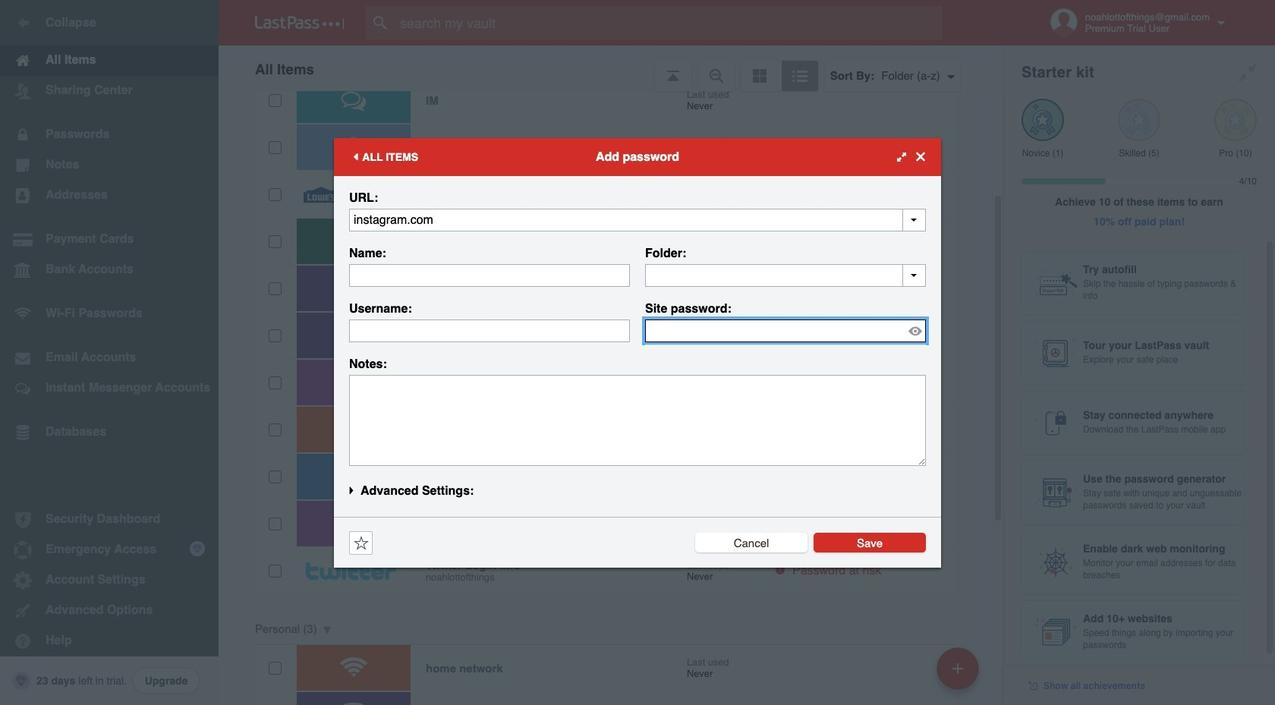 Task type: describe. For each thing, give the bounding box(es) containing it.
search my vault text field
[[366, 6, 973, 39]]

main navigation navigation
[[0, 0, 219, 705]]

new item image
[[953, 663, 964, 674]]

new item navigation
[[932, 643, 989, 705]]

lastpass image
[[255, 16, 345, 30]]



Task type: locate. For each thing, give the bounding box(es) containing it.
Search search field
[[366, 6, 973, 39]]

vault options navigation
[[219, 46, 1004, 91]]

dialog
[[334, 138, 942, 568]]

None password field
[[645, 319, 926, 342]]

None text field
[[645, 264, 926, 287], [349, 319, 630, 342], [349, 375, 926, 466], [645, 264, 926, 287], [349, 319, 630, 342], [349, 375, 926, 466]]

None text field
[[349, 208, 926, 231], [349, 264, 630, 287], [349, 208, 926, 231], [349, 264, 630, 287]]



